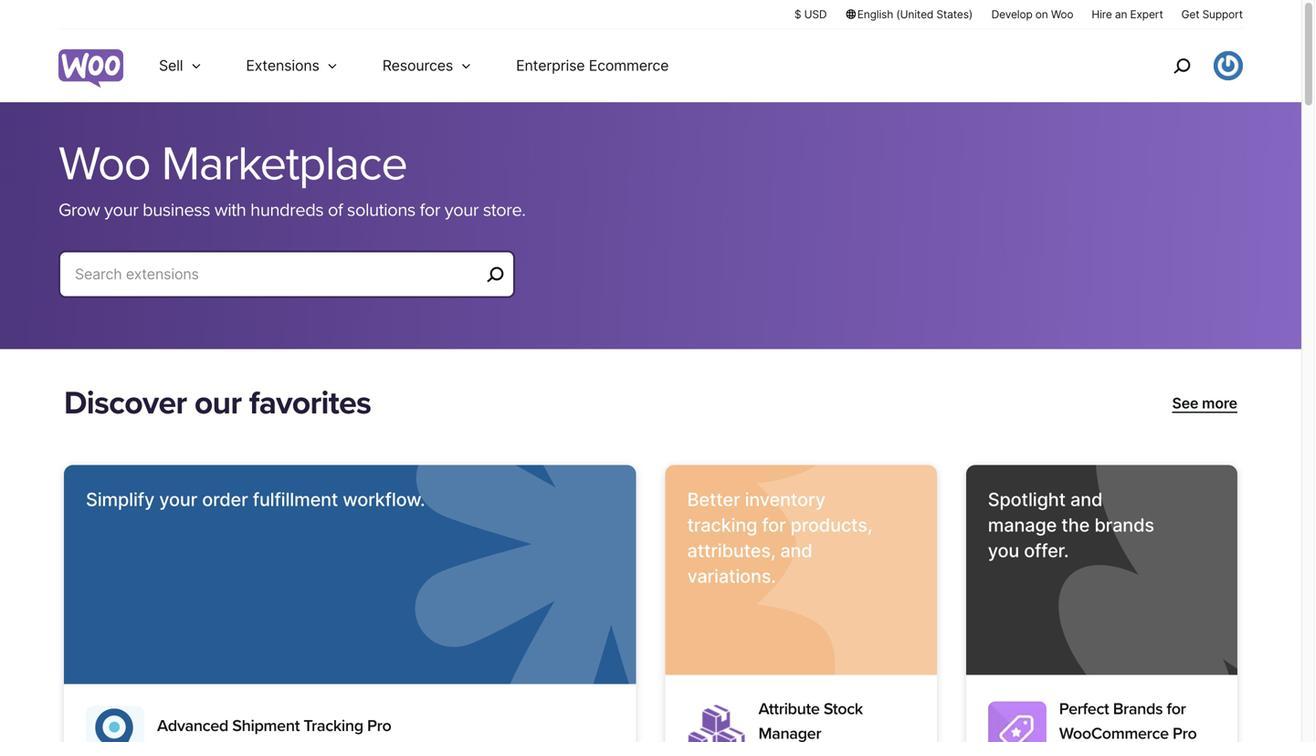 Task type: vqa. For each thing, say whether or not it's contained in the screenshot.
Simplify your order fulfillment workflow. on the bottom left
yes



Task type: describe. For each thing, give the bounding box(es) containing it.
resources
[[383, 57, 453, 74]]

simplify
[[86, 489, 155, 511]]

business
[[143, 199, 210, 221]]

ecommerce
[[589, 57, 669, 74]]

and inside 'better inventory tracking for products, attributes, and variations.'
[[781, 540, 813, 562]]

get support
[[1182, 8, 1244, 21]]

inventory
[[745, 489, 826, 511]]

hire
[[1092, 8, 1113, 21]]

(united
[[897, 8, 934, 21]]

develop on woo link
[[992, 6, 1074, 22]]

with
[[215, 199, 246, 221]]

see
[[1173, 395, 1199, 413]]

on
[[1036, 8, 1049, 21]]

manage
[[989, 515, 1057, 537]]

1 horizontal spatial woo
[[1052, 8, 1074, 21]]

of
[[328, 199, 343, 221]]

sell button
[[137, 29, 224, 102]]

tracking
[[688, 515, 758, 537]]

service navigation menu element
[[1135, 36, 1244, 95]]

attributes,
[[688, 540, 776, 562]]

brands
[[1095, 515, 1155, 537]]

for inside perfect brands for woocommerce pro
[[1167, 700, 1187, 720]]

better
[[688, 489, 741, 511]]

extensions
[[246, 57, 320, 74]]

resources button
[[361, 29, 494, 102]]

advanced shipment tracking pro link
[[157, 715, 392, 739]]

attribute stock manager
[[759, 700, 864, 743]]

get support link
[[1182, 6, 1244, 22]]

develop on woo
[[992, 8, 1074, 21]]

solutions
[[347, 199, 416, 221]]

woo marketplace grow your business with hundreds of solutions for your store.
[[58, 136, 526, 221]]

attribute
[[759, 700, 820, 720]]

see more link
[[1173, 393, 1238, 415]]

attribute stock manager link
[[759, 698, 915, 743]]

grow
[[58, 199, 100, 221]]

order
[[202, 489, 248, 511]]

english
[[858, 8, 894, 21]]

for inside 'better inventory tracking for products, attributes, and variations.'
[[762, 515, 786, 537]]

manager
[[759, 725, 822, 743]]

1 horizontal spatial your
[[159, 489, 197, 511]]

advanced
[[157, 717, 228, 737]]

sell
[[159, 57, 183, 74]]

tracking
[[304, 717, 364, 737]]

brands
[[1114, 700, 1164, 720]]

get
[[1182, 8, 1200, 21]]

0 horizontal spatial your
[[104, 199, 138, 221]]

spotlight
[[989, 489, 1066, 511]]



Task type: locate. For each thing, give the bounding box(es) containing it.
enterprise
[[516, 57, 585, 74]]

our
[[194, 384, 242, 423]]

you
[[989, 540, 1020, 562]]

1 horizontal spatial pro
[[1173, 725, 1198, 743]]

for
[[420, 199, 441, 221], [762, 515, 786, 537], [1167, 700, 1187, 720]]

your right the grow
[[104, 199, 138, 221]]

0 vertical spatial and
[[1071, 489, 1103, 511]]

stock
[[824, 700, 864, 720]]

better inventory tracking for products, attributes, and variations.
[[688, 489, 873, 588]]

states)
[[937, 8, 973, 21]]

1 horizontal spatial for
[[762, 515, 786, 537]]

pro right tracking
[[367, 717, 392, 737]]

perfect brands for woocommerce pro link
[[1060, 698, 1216, 743]]

woo right on
[[1052, 8, 1074, 21]]

extensions button
[[224, 29, 361, 102]]

store.
[[483, 199, 526, 221]]

more
[[1203, 395, 1238, 413]]

0 horizontal spatial pro
[[367, 717, 392, 737]]

your left store.
[[445, 199, 479, 221]]

perfect brands for woocommerce pro
[[1060, 700, 1198, 743]]

2 vertical spatial for
[[1167, 700, 1187, 720]]

support
[[1203, 8, 1244, 21]]

hundreds
[[251, 199, 324, 221]]

spotlight and manage the brands you offer.
[[989, 489, 1155, 562]]

an
[[1116, 8, 1128, 21]]

pro inside perfect brands for woocommerce pro
[[1173, 725, 1198, 743]]

enterprise ecommerce link
[[494, 29, 691, 102]]

english (united states) button
[[846, 6, 974, 22]]

for down 'inventory' at bottom right
[[762, 515, 786, 537]]

your
[[104, 199, 138, 221], [445, 199, 479, 221], [159, 489, 197, 511]]

woo up the grow
[[58, 136, 150, 193]]

$ usd button
[[795, 6, 827, 22]]

for right the brands
[[1167, 700, 1187, 720]]

perfect
[[1060, 700, 1110, 720]]

open account menu image
[[1215, 51, 1244, 80]]

2 horizontal spatial for
[[1167, 700, 1187, 720]]

variations.
[[688, 566, 777, 588]]

pro
[[367, 717, 392, 737], [1173, 725, 1198, 743]]

products,
[[791, 515, 873, 537]]

marketplace
[[161, 136, 407, 193]]

Search extensions search field
[[75, 262, 481, 287]]

0 horizontal spatial for
[[420, 199, 441, 221]]

and up the
[[1071, 489, 1103, 511]]

and
[[1071, 489, 1103, 511], [781, 540, 813, 562]]

hire an expert
[[1092, 8, 1164, 21]]

workflow.
[[343, 489, 425, 511]]

search image
[[1168, 51, 1197, 80]]

$
[[795, 8, 802, 21]]

$ usd
[[795, 8, 827, 21]]

woo
[[1052, 8, 1074, 21], [58, 136, 150, 193]]

expert
[[1131, 8, 1164, 21]]

usd
[[805, 8, 827, 21]]

and down the products,
[[781, 540, 813, 562]]

0 horizontal spatial woo
[[58, 136, 150, 193]]

1 vertical spatial for
[[762, 515, 786, 537]]

woocommerce
[[1060, 725, 1170, 743]]

1 vertical spatial woo
[[58, 136, 150, 193]]

your left order
[[159, 489, 197, 511]]

simplify your order fulfillment workflow.
[[86, 489, 425, 511]]

discover
[[64, 384, 187, 423]]

0 vertical spatial for
[[420, 199, 441, 221]]

2 horizontal spatial your
[[445, 199, 479, 221]]

advanced shipment tracking pro
[[157, 717, 392, 737]]

shipment
[[232, 717, 300, 737]]

enterprise ecommerce
[[516, 57, 669, 74]]

pro right woocommerce
[[1173, 725, 1198, 743]]

offer.
[[1025, 540, 1070, 562]]

hire an expert link
[[1092, 6, 1164, 22]]

for right "solutions"
[[420, 199, 441, 221]]

fulfillment
[[253, 489, 338, 511]]

favorites
[[249, 384, 371, 423]]

None search field
[[58, 251, 515, 320]]

0 vertical spatial woo
[[1052, 8, 1074, 21]]

the
[[1062, 515, 1090, 537]]

see more
[[1173, 395, 1238, 413]]

develop
[[992, 8, 1033, 21]]

1 horizontal spatial and
[[1071, 489, 1103, 511]]

and inside spotlight and manage the brands you offer.
[[1071, 489, 1103, 511]]

0 horizontal spatial and
[[781, 540, 813, 562]]

english (united states)
[[858, 8, 973, 21]]

for inside woo marketplace grow your business with hundreds of solutions for your store.
[[420, 199, 441, 221]]

1 vertical spatial and
[[781, 540, 813, 562]]

discover our favorites
[[64, 384, 371, 423]]

woo inside woo marketplace grow your business with hundreds of solutions for your store.
[[58, 136, 150, 193]]



